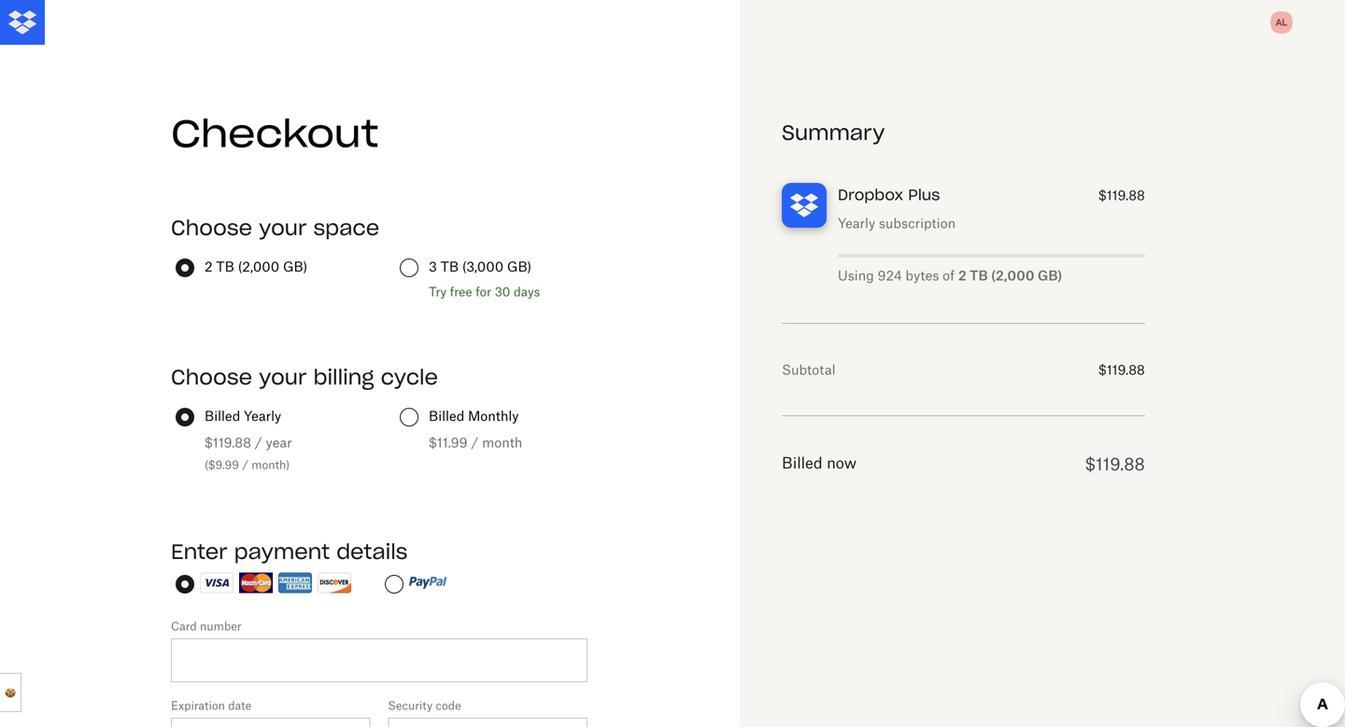 Task type: describe. For each thing, give the bounding box(es) containing it.
payment
[[234, 539, 330, 565]]

$119.88 / year ($9.99 / month)
[[205, 435, 292, 472]]

discover image
[[318, 573, 351, 594]]

924
[[878, 268, 902, 284]]

(2,000 inside summary list
[[991, 268, 1035, 284]]

mastercard image
[[239, 573, 273, 594]]

your for billing
[[259, 364, 307, 390]]

enter payment details
[[171, 539, 408, 565]]

checkout
[[171, 110, 379, 157]]

dropbox
[[838, 185, 904, 205]]

cycle
[[381, 364, 438, 390]]

3 tb (3,000 gb)
[[429, 259, 532, 275]]

now
[[827, 454, 857, 472]]

$11.99 / month radio
[[400, 408, 419, 427]]

2 TB (2,000 GB) radio
[[176, 259, 194, 277]]

3
[[429, 259, 437, 275]]

gb) for 3 tb (3,000 gb)
[[507, 259, 532, 275]]

0 horizontal spatial yearly
[[244, 408, 281, 424]]

visa image
[[200, 573, 234, 594]]

try free for 30 days
[[429, 284, 540, 299]]

your for space
[[259, 215, 307, 241]]

/ for $119.88
[[255, 435, 262, 451]]

summary
[[782, 120, 885, 146]]

summary list
[[782, 120, 1145, 480]]

/ for $11.99
[[471, 435, 479, 451]]

using 924 bytes of 2 tb (2,000 gb)
[[838, 268, 1062, 284]]

using
[[838, 268, 874, 284]]

details
[[336, 539, 408, 565]]

year
[[266, 435, 292, 451]]

choose your billing cycle
[[171, 364, 438, 390]]

amex image
[[278, 573, 312, 594]]

monthly
[[468, 408, 519, 424]]

gb) inside summary list
[[1038, 268, 1062, 284]]

$11.99 / month
[[429, 435, 523, 451]]

$119.88 inside $119.88 / year ($9.99 / month)
[[205, 435, 251, 451]]

choose for choose your billing cycle
[[171, 364, 252, 390]]

$11.99
[[429, 435, 468, 451]]

enter
[[171, 539, 228, 565]]

space
[[313, 215, 380, 241]]

subscription
[[879, 215, 956, 231]]

tb for 2
[[216, 259, 234, 275]]

billing
[[313, 364, 374, 390]]

free
[[450, 284, 472, 299]]

2 tb (2,000 gb)
[[205, 259, 308, 275]]

days
[[514, 284, 540, 299]]

bytes
[[906, 268, 939, 284]]

month
[[482, 435, 523, 451]]

try
[[429, 284, 447, 299]]

billed yearly
[[205, 408, 281, 424]]



Task type: vqa. For each thing, say whether or not it's contained in the screenshot.
bottommost template content icon
no



Task type: locate. For each thing, give the bounding box(es) containing it.
billed left now
[[782, 454, 823, 472]]

choose up the 2 tb (2,000 gb) radio
[[171, 215, 252, 241]]

option group
[[168, 573, 631, 618]]

1 choose from the top
[[171, 215, 252, 241]]

0 horizontal spatial tb
[[216, 259, 234, 275]]

tb right of
[[970, 268, 988, 284]]

al
[[1276, 16, 1288, 28]]

$119.88
[[1099, 187, 1145, 203], [1099, 362, 1145, 378], [205, 435, 251, 451], [1085, 454, 1145, 475]]

tb right "3"
[[441, 259, 459, 275]]

/ down billed monthly
[[471, 435, 479, 451]]

yearly
[[838, 215, 875, 231], [244, 408, 281, 424]]

/
[[255, 435, 262, 451], [471, 435, 479, 451], [242, 458, 248, 472]]

choose your space
[[171, 215, 380, 241]]

billed for billed monthly
[[429, 408, 465, 424]]

1 horizontal spatial billed
[[429, 408, 465, 424]]

billed up $11.99
[[429, 408, 465, 424]]

/ right ($9.99
[[242, 458, 248, 472]]

tb right the 2 tb (2,000 gb) radio
[[216, 259, 234, 275]]

billed now
[[782, 454, 857, 472]]

2 horizontal spatial tb
[[970, 268, 988, 284]]

choose for choose your space
[[171, 215, 252, 241]]

dropbox plus
[[838, 185, 940, 205]]

al button
[[1267, 7, 1297, 37]]

($9.99
[[205, 458, 239, 472]]

gb) for 2 tb (2,000 gb)
[[283, 259, 308, 275]]

1 horizontal spatial tb
[[441, 259, 459, 275]]

billed
[[205, 408, 240, 424], [429, 408, 465, 424], [782, 454, 823, 472]]

billed for billed now
[[782, 454, 823, 472]]

paypal image
[[409, 576, 447, 591]]

0 horizontal spatial billed
[[205, 408, 240, 424]]

1 horizontal spatial 2
[[958, 268, 967, 284]]

1 vertical spatial your
[[259, 364, 307, 390]]

billed monthly
[[429, 408, 519, 424]]

tb for 3
[[441, 259, 459, 275]]

2 right of
[[958, 268, 967, 284]]

billed for billed yearly
[[205, 408, 240, 424]]

progress bar
[[838, 254, 1145, 258]]

2 horizontal spatial billed
[[782, 454, 823, 472]]

1 horizontal spatial /
[[255, 435, 262, 451]]

yearly up year
[[244, 408, 281, 424]]

tb
[[216, 259, 234, 275], [441, 259, 459, 275], [970, 268, 988, 284]]

2 your from the top
[[259, 364, 307, 390]]

your up billed yearly
[[259, 364, 307, 390]]

2 right the 2 tb (2,000 gb) radio
[[205, 259, 213, 275]]

0 horizontal spatial /
[[242, 458, 248, 472]]

for
[[476, 284, 491, 299]]

gb)
[[283, 259, 308, 275], [507, 259, 532, 275], [1038, 268, 1062, 284]]

tb inside summary list
[[970, 268, 988, 284]]

(2,000
[[238, 259, 279, 275], [991, 268, 1035, 284]]

choose up billed yearly option at the left of page
[[171, 364, 252, 390]]

2 choose from the top
[[171, 364, 252, 390]]

0 vertical spatial choose
[[171, 215, 252, 241]]

0 horizontal spatial gb)
[[283, 259, 308, 275]]

of
[[943, 268, 955, 284]]

1 your from the top
[[259, 215, 307, 241]]

billed right billed yearly option at the left of page
[[205, 408, 240, 424]]

(2,000 down 'choose your space' in the left of the page
[[238, 259, 279, 275]]

progress bar inside summary list
[[838, 254, 1145, 258]]

yearly inside summary list
[[838, 215, 875, 231]]

month)
[[252, 458, 290, 472]]

choose
[[171, 215, 252, 241], [171, 364, 252, 390]]

0 horizontal spatial (2,000
[[238, 259, 279, 275]]

2 horizontal spatial gb)
[[1038, 268, 1062, 284]]

0 horizontal spatial 2
[[205, 259, 213, 275]]

(3,000
[[462, 259, 504, 275]]

(2,000 right of
[[991, 268, 1035, 284]]

your
[[259, 215, 307, 241], [259, 364, 307, 390]]

1 vertical spatial yearly
[[244, 408, 281, 424]]

1 horizontal spatial yearly
[[838, 215, 875, 231]]

yearly down dropbox
[[838, 215, 875, 231]]

1 horizontal spatial (2,000
[[991, 268, 1035, 284]]

plus
[[908, 185, 940, 205]]

your up 2 tb (2,000 gb)
[[259, 215, 307, 241]]

subtotal
[[782, 362, 836, 378]]

/ left year
[[255, 435, 262, 451]]

None radio
[[176, 575, 194, 594], [385, 575, 404, 594], [176, 575, 194, 594], [385, 575, 404, 594]]

2
[[205, 259, 213, 275], [958, 268, 967, 284]]

Billed Yearly radio
[[176, 408, 194, 427]]

1 horizontal spatial gb)
[[507, 259, 532, 275]]

1 vertical spatial choose
[[171, 364, 252, 390]]

30
[[495, 284, 510, 299]]

3 TB (3,000 GB) radio
[[400, 259, 419, 277]]

2 inside summary list
[[958, 268, 967, 284]]

0 vertical spatial your
[[259, 215, 307, 241]]

yearly subscription
[[838, 215, 956, 231]]

billed inside summary list
[[782, 454, 823, 472]]

0 vertical spatial yearly
[[838, 215, 875, 231]]

2 horizontal spatial /
[[471, 435, 479, 451]]



